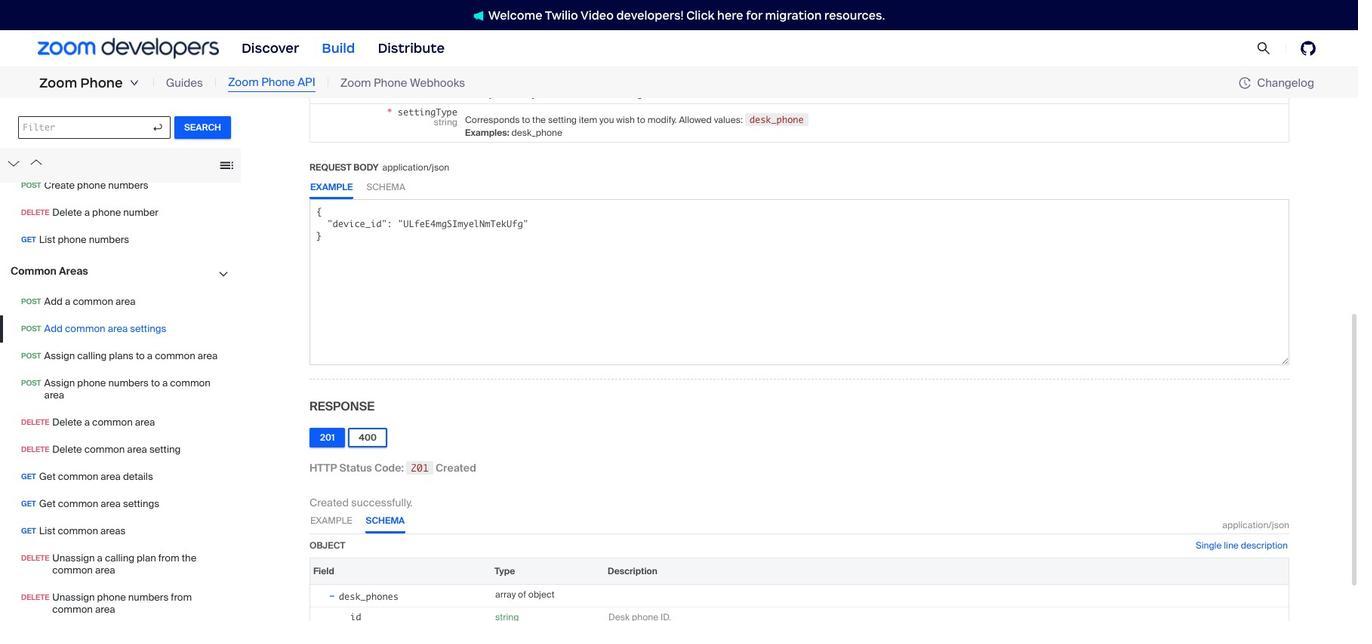 Task type: describe. For each thing, give the bounding box(es) containing it.
path parameters
[[310, 49, 395, 61]]

field
[[313, 565, 334, 577]]

history image
[[1239, 77, 1257, 89]]

developers!
[[616, 8, 684, 22]]

desk_phones
[[339, 591, 399, 602]]

twilio
[[545, 8, 578, 22]]

zoom developer logo image
[[38, 38, 219, 59]]

welcome twilio video developers! click here for migration resources.
[[488, 8, 885, 22]]

http
[[310, 461, 337, 475]]

zoom phone webhooks link
[[340, 75, 465, 92]]

path
[[310, 49, 332, 61]]

single
[[1196, 540, 1222, 552]]

request body application/json
[[310, 161, 449, 173]]

type
[[494, 565, 515, 577]]

single line description
[[1196, 540, 1288, 552]]

zoom for zoom phone
[[39, 75, 77, 91]]

github image
[[1301, 41, 1316, 56]]

201 inside 201 button
[[320, 432, 335, 444]]

status
[[339, 461, 372, 475]]

line
[[1224, 540, 1239, 552]]

request
[[310, 161, 352, 173]]

phone for zoom phone webhooks
[[374, 75, 407, 90]]

zoom phone
[[39, 75, 123, 91]]

changelog link
[[1239, 75, 1314, 90]]

1 horizontal spatial created
[[436, 461, 476, 475]]

created successfully.
[[310, 496, 413, 509]]

github image
[[1301, 41, 1316, 56]]

description
[[1241, 540, 1288, 552]]

zoom for zoom phone webhooks
[[340, 75, 371, 90]]

video
[[581, 8, 614, 22]]

http status code: 201 created
[[310, 461, 476, 475]]

zoom for zoom phone api
[[228, 75, 259, 90]]

guides link
[[166, 75, 203, 92]]

application/json
[[382, 161, 449, 173]]

webhooks
[[410, 75, 465, 90]]

welcome
[[488, 8, 543, 22]]

1 horizontal spatial object
[[528, 589, 555, 601]]

body
[[354, 161, 379, 173]]

-
[[328, 588, 336, 603]]

resources.
[[824, 8, 885, 22]]

phone for zoom phone
[[80, 75, 123, 91]]



Task type: locate. For each thing, give the bounding box(es) containing it.
here
[[717, 8, 743, 22]]

response
[[310, 398, 374, 414]]

2 horizontal spatial zoom
[[340, 75, 371, 90]]

changelog
[[1257, 75, 1314, 90]]

created down http
[[310, 496, 349, 509]]

click
[[686, 8, 715, 22]]

object right of
[[528, 589, 555, 601]]

0 horizontal spatial zoom
[[39, 75, 77, 91]]

history image
[[1239, 77, 1251, 89]]

phone down parameters
[[374, 75, 407, 90]]

400
[[359, 432, 377, 444]]

object up field
[[310, 540, 345, 552]]

2 phone from the left
[[261, 75, 295, 90]]

1 horizontal spatial phone
[[261, 75, 295, 90]]

phone left 'down' "icon" in the top of the page
[[80, 75, 123, 91]]

code:
[[374, 461, 404, 475]]

of
[[518, 589, 526, 601]]

2 zoom from the left
[[228, 75, 259, 90]]

phone
[[80, 75, 123, 91], [261, 75, 295, 90], [374, 75, 407, 90]]

0 horizontal spatial created
[[310, 496, 349, 509]]

object
[[310, 540, 345, 552], [528, 589, 555, 601]]

0 vertical spatial 201
[[320, 432, 335, 444]]

- desk_phones
[[328, 588, 399, 603]]

0 horizontal spatial phone
[[80, 75, 123, 91]]

1 vertical spatial object
[[528, 589, 555, 601]]

down image
[[130, 79, 139, 88]]

0 horizontal spatial 201
[[320, 432, 335, 444]]

1 phone from the left
[[80, 75, 123, 91]]

1 horizontal spatial zoom
[[228, 75, 259, 90]]

201 up http
[[320, 432, 335, 444]]

array
[[495, 589, 516, 601]]

migration
[[765, 8, 822, 22]]

0 vertical spatial object
[[310, 540, 345, 552]]

created
[[436, 461, 476, 475], [310, 496, 349, 509]]

zoom
[[39, 75, 77, 91], [228, 75, 259, 90], [340, 75, 371, 90]]

created right the 'code:' at the bottom left of page
[[436, 461, 476, 475]]

phone left api
[[261, 75, 295, 90]]

phone for zoom phone api
[[261, 75, 295, 90]]

successfully.
[[351, 496, 413, 509]]

api
[[298, 75, 315, 90]]

0 horizontal spatial object
[[310, 540, 345, 552]]

3 zoom from the left
[[340, 75, 371, 90]]

search image
[[1257, 41, 1271, 55], [1257, 41, 1271, 55]]

notification image
[[473, 10, 488, 21], [473, 10, 484, 21]]

guides
[[166, 75, 203, 90]]

array of object
[[495, 589, 555, 601]]

1 zoom from the left
[[39, 75, 77, 91]]

zoom phone webhooks
[[340, 75, 465, 90]]

parameters
[[334, 49, 395, 61]]

3 phone from the left
[[374, 75, 407, 90]]

0 vertical spatial created
[[436, 461, 476, 475]]

1 vertical spatial 201
[[411, 462, 429, 474]]

zoom phone api
[[228, 75, 315, 90]]

zoom phone api link
[[228, 74, 315, 92]]

400 button
[[348, 428, 387, 447]]

201 button
[[310, 428, 345, 447]]

welcome twilio video developers! click here for migration resources. link
[[458, 7, 900, 23]]

2 horizontal spatial phone
[[374, 75, 407, 90]]

201
[[320, 432, 335, 444], [411, 462, 429, 474]]

201 inside http status code: 201 created
[[411, 462, 429, 474]]

for
[[746, 8, 762, 22]]

1 horizontal spatial 201
[[411, 462, 429, 474]]

201 right the 'code:' at the bottom left of page
[[411, 462, 429, 474]]

1 vertical spatial created
[[310, 496, 349, 509]]



Task type: vqa. For each thing, say whether or not it's contained in the screenshot.
3rd Zoom from the right
yes



